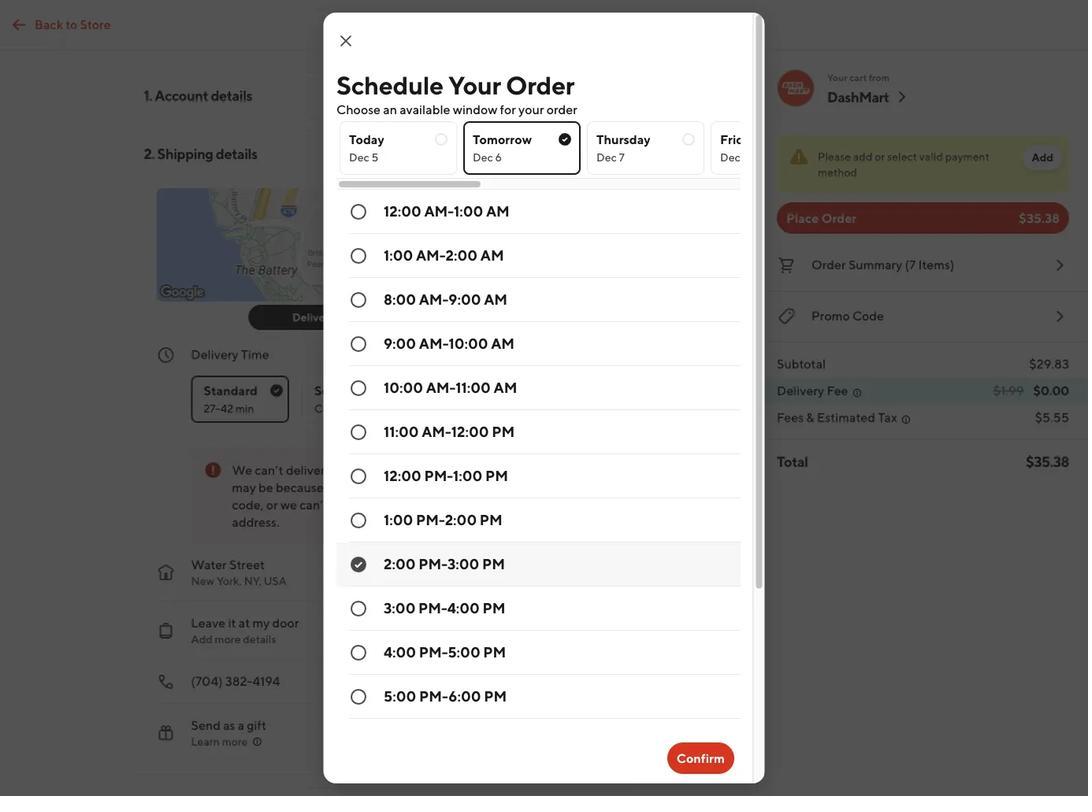 Task type: describe. For each thing, give the bounding box(es) containing it.
water street new york,  ny,  usa
[[191, 558, 287, 588]]

a left time
[[355, 402, 361, 415]]

your inside schedule your order choose an available window for your order
[[448, 70, 501, 100]]

382-
[[225, 674, 253, 689]]

Pickup radio
[[369, 305, 509, 330]]

1 vertical spatial 12:00
[[451, 423, 489, 440]]

place order
[[787, 211, 857, 226]]

code
[[853, 309, 884, 324]]

0 horizontal spatial 11:00
[[383, 423, 419, 440]]

1:00 up 8:00 am-9:00 am
[[383, 247, 413, 264]]

8:00 am-9:00 am
[[383, 291, 507, 308]]

tomorrow
[[473, 132, 532, 147]]

learn more
[[191, 736, 248, 749]]

$1.99
[[994, 383, 1024, 398]]

send as a gift
[[191, 719, 267, 733]]

schedule time available image for 5:00
[[349, 688, 368, 707]]

back to store
[[35, 17, 111, 32]]

7:00 pm-8:00 pm
[[383, 776, 505, 793]]

friday
[[720, 132, 757, 147]]

my
[[253, 616, 270, 631]]

pm for 2:00 pm-3:00 pm
[[482, 556, 505, 573]]

a left city,
[[398, 480, 404, 495]]

0 vertical spatial 8:00
[[383, 291, 416, 308]]

27–42
[[204, 402, 233, 415]]

street
[[229, 558, 265, 573]]

add inside button
[[1032, 151, 1054, 164]]

cart
[[850, 72, 867, 83]]

deliver
[[286, 463, 325, 478]]

status containing please add or select valid payment method
[[777, 136, 1070, 193]]

summary
[[849, 257, 903, 272]]

0 vertical spatial 5:00
[[448, 644, 480, 661]]

2. shipping details
[[144, 145, 258, 162]]

am for 8:00 am-9:00 am
[[484, 291, 507, 308]]

today
[[349, 132, 384, 147]]

thursday
[[596, 132, 650, 147]]

dashmart link
[[828, 87, 912, 106]]

choose a time
[[315, 402, 386, 415]]

promo
[[812, 309, 850, 324]]

1 vertical spatial can't
[[300, 498, 328, 513]]

schedule time selected image
[[349, 556, 368, 575]]

0 vertical spatial address.
[[365, 463, 413, 478]]

order inside button
[[812, 257, 846, 272]]

am- for 2:00
[[416, 247, 445, 264]]

pm- for 5:00
[[419, 644, 448, 661]]

schedule time available image for 7:00
[[349, 776, 368, 795]]

schedule time available image for 12:00
[[349, 203, 368, 222]]

choose inside schedule your order choose an available window for your order
[[336, 102, 380, 117]]

1:00 left the the
[[383, 512, 413, 529]]

1 vertical spatial 5:00
[[383, 688, 416, 705]]

8
[[743, 151, 749, 164]]

delivery inside radio
[[292, 311, 335, 324]]

5:00 pm-6:00 pm
[[383, 688, 507, 705]]

schedule for your
[[336, 70, 443, 100]]

york,
[[217, 575, 242, 588]]

1 horizontal spatial your
[[828, 72, 848, 83]]

for inside the we can't deliver to this address. this may be because you entered a city, zip code, or we can't find a match for the address.
[[404, 498, 420, 513]]

2:00 inside radio
[[383, 556, 415, 573]]

door
[[272, 616, 299, 631]]

4:00 pm-5:00 pm
[[383, 644, 506, 661]]

dec 6
[[473, 151, 502, 164]]

dashmart
[[828, 88, 890, 105]]

order inside schedule your order choose an available window for your order
[[506, 70, 574, 100]]

(704)
[[191, 674, 223, 689]]

am- for 10:00
[[419, 335, 448, 352]]

city,
[[407, 480, 430, 495]]

pm for 1:00 pm-2:00 pm
[[480, 512, 502, 529]]

total
[[777, 453, 808, 470]]

1 horizontal spatial 9:00
[[448, 291, 481, 308]]

2. shipping
[[144, 145, 213, 162]]

1:00 pm-2:00 pm
[[383, 512, 502, 529]]

back
[[35, 17, 63, 32]]

12:00 for pm-
[[383, 467, 421, 484]]

this
[[342, 463, 363, 478]]

you
[[326, 480, 347, 495]]

payment
[[946, 150, 990, 163]]

schedule time available image for 10:00
[[349, 379, 368, 398]]

$29.83
[[1030, 357, 1070, 372]]

7:00
[[383, 776, 415, 793]]

1 vertical spatial for
[[372, 383, 389, 398]]

estimated
[[817, 410, 876, 425]]

$5.55
[[1035, 410, 1070, 425]]

may
[[232, 480, 256, 495]]

3:00 inside radio
[[447, 556, 479, 573]]

edit
[[474, 464, 496, 477]]

1 vertical spatial 4:00
[[383, 644, 416, 661]]

be
[[259, 480, 273, 495]]

friday dec 8
[[720, 132, 757, 164]]

entered
[[350, 480, 395, 495]]

leave it at my door add more details
[[191, 616, 299, 646]]

Delivery radio
[[249, 305, 379, 330]]

leave
[[191, 616, 226, 631]]

1:00 am-2:00 am
[[383, 247, 504, 264]]

dec 7
[[596, 151, 625, 164]]

a right find
[[356, 498, 363, 513]]

water
[[191, 558, 227, 573]]

order
[[546, 102, 577, 117]]

am- for 9:00
[[419, 291, 448, 308]]

details for 2. shipping details
[[216, 145, 258, 162]]

am for 10:00 am-11:00 am
[[493, 379, 517, 396]]

pm- for 4:00
[[418, 600, 447, 617]]

we can't deliver to this address. this may be because you entered a city, zip code, or we can't find a match for the address.
[[232, 463, 449, 530]]

please add or select valid payment method
[[818, 150, 990, 179]]

valid
[[920, 150, 944, 163]]

fee
[[827, 383, 849, 398]]

your
[[518, 102, 544, 117]]

(704) 382-4194 button
[[144, 661, 601, 705]]

11:00 am-12:00 pm
[[383, 423, 514, 440]]

1 horizontal spatial 10:00
[[448, 335, 488, 352]]

pm for 11:00 am-12:00 pm
[[492, 423, 514, 440]]

schedule time available image for 4:00
[[349, 644, 368, 663]]

details for 1. account details
[[211, 87, 252, 104]]

available
[[399, 102, 450, 117]]

1. account
[[144, 87, 208, 104]]

0 vertical spatial 11:00
[[455, 379, 491, 396]]

min
[[236, 402, 254, 415]]

1 vertical spatial address.
[[232, 515, 280, 530]]

ben.nelson1980@gmail.com
[[452, 88, 614, 103]]

schedule for for
[[315, 383, 369, 398]]

usa
[[264, 575, 287, 588]]

(704) 382-4194
[[191, 674, 280, 689]]

to inside the we can't deliver to this address. this may be because you entered a city, zip code, or we can't find a match for the address.
[[328, 463, 340, 478]]

pm for 12:00 pm-1:00 pm
[[485, 467, 508, 484]]

the
[[422, 498, 441, 513]]

pm for 5:00 pm-6:00 pm
[[484, 688, 507, 705]]

pm- for 3:00
[[418, 556, 447, 573]]

because
[[276, 480, 324, 495]]

this
[[415, 463, 439, 478]]

5
[[371, 151, 378, 164]]

add
[[854, 150, 873, 163]]

time
[[363, 402, 386, 415]]

delivery or pickup selector option group
[[249, 305, 509, 330]]



Task type: locate. For each thing, give the bounding box(es) containing it.
dec left '6'
[[473, 151, 493, 164]]

0 horizontal spatial 10:00
[[383, 379, 423, 396]]

confirm
[[677, 752, 725, 767]]

order
[[506, 70, 574, 100], [822, 211, 857, 226], [812, 257, 846, 272]]

5:00 up 6:00
[[448, 644, 480, 661]]

0 vertical spatial order
[[506, 70, 574, 100]]

learn
[[191, 736, 220, 749]]

9:00 up pickup
[[448, 291, 481, 308]]

2 vertical spatial 2:00
[[383, 556, 415, 573]]

dec for today
[[349, 151, 369, 164]]

2:00 down 12:00 am-1:00 am
[[445, 247, 477, 264]]

it
[[228, 616, 236, 631]]

0 vertical spatial add
[[1032, 151, 1054, 164]]

3:00 up 3:00 pm-4:00 pm
[[447, 556, 479, 573]]

2 horizontal spatial delivery
[[777, 383, 825, 398]]

0 horizontal spatial can't
[[255, 463, 284, 478]]

2 schedule time available image from the top
[[349, 335, 368, 354]]

0 vertical spatial details
[[211, 87, 252, 104]]

pm- down 4:00 pm-5:00 pm
[[419, 688, 448, 705]]

address. down code,
[[232, 515, 280, 530]]

status
[[777, 136, 1070, 193]]

find
[[331, 498, 353, 513]]

dec left 8
[[720, 151, 740, 164]]

add down leave
[[191, 633, 213, 646]]

1 horizontal spatial or
[[875, 150, 885, 163]]

1. account details
[[144, 87, 252, 104]]

am- down pickup radio
[[419, 335, 448, 352]]

0 vertical spatial 10:00
[[448, 335, 488, 352]]

None radio
[[336, 190, 741, 234], [336, 322, 741, 367], [336, 411, 741, 455], [336, 499, 741, 543], [336, 543, 741, 587], [336, 676, 741, 720], [336, 720, 741, 764], [336, 190, 741, 234], [336, 322, 741, 367], [336, 411, 741, 455], [336, 499, 741, 543], [336, 676, 741, 720], [336, 720, 741, 764]]

address. up entered
[[365, 463, 413, 478]]

to inside back to store link
[[66, 17, 78, 32]]

add button
[[1023, 145, 1063, 170]]

later
[[391, 383, 418, 398]]

dec
[[349, 151, 369, 164], [473, 151, 493, 164], [596, 151, 617, 164], [720, 151, 740, 164]]

pm- for 8:00
[[418, 776, 447, 793]]

1 vertical spatial 3:00
[[383, 600, 415, 617]]

1 vertical spatial schedule
[[315, 383, 369, 398]]

or
[[875, 150, 885, 163], [266, 498, 278, 513]]

am for 12:00 am-1:00 am
[[486, 203, 509, 220]]

for inside schedule your order choose an available window for your order
[[500, 102, 516, 117]]

5 schedule time available image from the top
[[349, 467, 368, 486]]

am- up 8:00 am-9:00 am
[[416, 247, 445, 264]]

details right 1. account
[[211, 87, 252, 104]]

your cart from
[[828, 72, 890, 83]]

10:00 up time
[[383, 379, 423, 396]]

2 horizontal spatial for
[[500, 102, 516, 117]]

8:00 right 7:00
[[447, 776, 479, 793]]

am up the 9:00 am-10:00 am
[[484, 291, 507, 308]]

details down my
[[243, 633, 276, 646]]

5:00 down 4:00 pm-5:00 pm
[[383, 688, 416, 705]]

method
[[818, 166, 858, 179]]

1 schedule time available image from the top
[[349, 247, 368, 266]]

pm
[[492, 423, 514, 440], [485, 467, 508, 484], [480, 512, 502, 529], [482, 556, 505, 573], [482, 600, 505, 617], [483, 644, 506, 661], [484, 688, 507, 705], [482, 776, 505, 793]]

option group containing standard
[[191, 363, 601, 423]]

2:00
[[445, 247, 477, 264], [445, 512, 477, 529], [383, 556, 415, 573]]

to up the you
[[328, 463, 340, 478]]

from
[[869, 72, 890, 83]]

2:00 right schedule time selected "icon"
[[383, 556, 415, 573]]

pm inside schedule time selected radio
[[482, 556, 505, 573]]

None radio
[[339, 121, 457, 175], [463, 121, 581, 175], [587, 121, 704, 175], [711, 121, 828, 175], [336, 234, 741, 278], [336, 278, 741, 322], [336, 367, 741, 411], [191, 376, 289, 423], [302, 376, 450, 423], [336, 455, 741, 499], [336, 587, 741, 631], [336, 631, 741, 676], [336, 764, 741, 797], [339, 121, 457, 175], [463, 121, 581, 175], [587, 121, 704, 175], [711, 121, 828, 175], [336, 234, 741, 278], [336, 278, 741, 322], [336, 367, 741, 411], [191, 376, 289, 423], [302, 376, 450, 423], [336, 455, 741, 499], [336, 587, 741, 631], [336, 631, 741, 676], [336, 764, 741, 797]]

0 vertical spatial delivery
[[292, 311, 335, 324]]

option group
[[191, 363, 601, 423]]

pm- for 1:00
[[424, 467, 453, 484]]

0 vertical spatial 12:00
[[383, 203, 421, 220]]

for down city,
[[404, 498, 420, 513]]

1 vertical spatial choose
[[315, 402, 353, 415]]

12:00 up edit on the left
[[451, 423, 489, 440]]

1 horizontal spatial address.
[[365, 463, 413, 478]]

1 horizontal spatial 3:00
[[447, 556, 479, 573]]

1 vertical spatial 10:00
[[383, 379, 423, 396]]

promo code
[[812, 309, 884, 324]]

order summary (7 items) button
[[777, 253, 1070, 278]]

11:00 up 11:00 am-12:00 pm
[[455, 379, 491, 396]]

4 dec from the left
[[720, 151, 740, 164]]

4194
[[253, 674, 280, 689]]

9:00 down delivery or pickup selector option group at the top
[[383, 335, 416, 352]]

schedule your order choose an available window for your order
[[336, 70, 577, 117]]

0 horizontal spatial or
[[266, 498, 278, 513]]

am- up pickup
[[419, 291, 448, 308]]

am- for 12:00
[[421, 423, 451, 440]]

6 schedule time available image from the top
[[349, 776, 368, 795]]

a right as
[[238, 719, 244, 733]]

pm for 4:00 pm-5:00 pm
[[483, 644, 506, 661]]

choose down the schedule for later on the left
[[315, 402, 353, 415]]

&
[[807, 410, 815, 425]]

1 vertical spatial delivery
[[191, 347, 239, 362]]

0 horizontal spatial for
[[372, 383, 389, 398]]

dec left 7
[[596, 151, 617, 164]]

gift
[[247, 719, 267, 733]]

1 dec from the left
[[349, 151, 369, 164]]

we
[[232, 463, 252, 478]]

1:00 up '1:00 am-2:00 am'
[[454, 203, 483, 220]]

add right "payment"
[[1032, 151, 1054, 164]]

2:00 pm-3:00 pm
[[383, 556, 505, 573]]

0 vertical spatial can't
[[255, 463, 284, 478]]

12:00 for am-
[[383, 203, 421, 220]]

am up 10:00 am-11:00 am
[[491, 335, 514, 352]]

0 horizontal spatial to
[[66, 17, 78, 32]]

0 vertical spatial for
[[500, 102, 516, 117]]

order left summary on the top
[[812, 257, 846, 272]]

1 horizontal spatial 8:00
[[447, 776, 479, 793]]

1 horizontal spatial 11:00
[[455, 379, 491, 396]]

7
[[619, 151, 625, 164]]

schedule time available image for 12:00
[[349, 467, 368, 486]]

4:00 up 4:00 pm-5:00 pm
[[447, 600, 480, 617]]

12:00
[[383, 203, 421, 220], [451, 423, 489, 440], [383, 467, 421, 484]]

10:00 down pickup
[[448, 335, 488, 352]]

details right 2. shipping on the left top
[[216, 145, 258, 162]]

1 vertical spatial $35.38
[[1026, 453, 1070, 470]]

$0.00
[[1034, 383, 1070, 398]]

2 vertical spatial order
[[812, 257, 846, 272]]

0 vertical spatial to
[[66, 17, 78, 32]]

0 horizontal spatial 9:00
[[383, 335, 416, 352]]

place
[[787, 211, 819, 226]]

1 vertical spatial 2:00
[[445, 512, 477, 529]]

schedule time available image for 9:00
[[349, 335, 368, 354]]

0 vertical spatial 9:00
[[448, 291, 481, 308]]

4 schedule time available image from the top
[[349, 600, 368, 619]]

time
[[241, 347, 269, 362]]

0 horizontal spatial add
[[191, 633, 213, 646]]

close image
[[336, 32, 355, 50]]

window
[[453, 102, 497, 117]]

1 vertical spatial 8:00
[[447, 776, 479, 793]]

schedule time available image for 1:00
[[349, 512, 368, 531]]

2 vertical spatial for
[[404, 498, 420, 513]]

am- up this
[[421, 423, 451, 440]]

or inside please add or select valid payment method
[[875, 150, 885, 163]]

$35.38
[[1019, 211, 1060, 226], [1026, 453, 1070, 470]]

edit address
[[474, 464, 538, 477]]

10:00
[[448, 335, 488, 352], [383, 379, 423, 396]]

schedule inside schedule your order choose an available window for your order
[[336, 70, 443, 100]]

0 horizontal spatial 8:00
[[383, 291, 416, 308]]

9:00 am-10:00 am
[[383, 335, 514, 352]]

am down '6'
[[486, 203, 509, 220]]

pm- inside schedule time selected radio
[[418, 556, 447, 573]]

3:00 pm-4:00 pm
[[383, 600, 505, 617]]

4 schedule time available image from the top
[[349, 423, 368, 442]]

or left we
[[266, 498, 278, 513]]

1 horizontal spatial 5:00
[[448, 644, 480, 661]]

choose up today
[[336, 102, 380, 117]]

1 vertical spatial order
[[822, 211, 857, 226]]

pm- down 3:00 pm-4:00 pm
[[419, 644, 448, 661]]

standard
[[204, 383, 258, 398]]

schedule time available image
[[349, 247, 368, 266], [349, 291, 368, 310], [349, 379, 368, 398], [349, 423, 368, 442], [349, 467, 368, 486], [349, 688, 368, 707]]

pickup
[[426, 311, 462, 324]]

0 horizontal spatial your
[[448, 70, 501, 100]]

0 horizontal spatial delivery
[[191, 347, 239, 362]]

pm- down 2:00 pm-3:00 pm
[[418, 600, 447, 617]]

0 vertical spatial 2:00
[[445, 247, 477, 264]]

12:00 up '1:00 am-2:00 am'
[[383, 203, 421, 220]]

2:00 for pm-
[[445, 512, 477, 529]]

pm- up the the
[[424, 467, 453, 484]]

3:00
[[447, 556, 479, 573], [383, 600, 415, 617]]

delivery time
[[191, 347, 269, 362]]

1 vertical spatial 9:00
[[383, 335, 416, 352]]

for up time
[[372, 383, 389, 398]]

12:00 up match
[[383, 467, 421, 484]]

pm for 7:00 pm-8:00 pm
[[482, 776, 505, 793]]

1 vertical spatial add
[[191, 633, 213, 646]]

to right "back"
[[66, 17, 78, 32]]

2 schedule time available image from the top
[[349, 291, 368, 310]]

am- up '1:00 am-2:00 am'
[[424, 203, 454, 220]]

none radio schedule time selected
[[336, 543, 741, 587]]

1 horizontal spatial 4:00
[[447, 600, 480, 617]]

more inside leave it at my door add more details
[[215, 633, 241, 646]]

am- for 11:00
[[426, 379, 455, 396]]

can't
[[255, 463, 284, 478], [300, 498, 328, 513]]

3 schedule time available image from the top
[[349, 512, 368, 531]]

back to store link
[[0, 9, 120, 41]]

promo code button
[[777, 304, 1070, 329]]

1 horizontal spatial delivery
[[292, 311, 335, 324]]

we can't deliver to this address. this may be because you entered a city, zip code, or we can't find a match for the address. status
[[191, 449, 554, 544]]

at
[[239, 616, 250, 631]]

for
[[500, 102, 516, 117], [372, 383, 389, 398], [404, 498, 420, 513]]

your up window in the left top of the page
[[448, 70, 501, 100]]

2:00 for am-
[[445, 247, 477, 264]]

more inside button
[[222, 736, 248, 749]]

pm for 3:00 pm-4:00 pm
[[482, 600, 505, 617]]

more
[[215, 633, 241, 646], [222, 736, 248, 749]]

9:00
[[448, 291, 481, 308], [383, 335, 416, 352]]

4:00 down 3:00 pm-4:00 pm
[[383, 644, 416, 661]]

0 vertical spatial 4:00
[[447, 600, 480, 617]]

schedule time available image for 3:00
[[349, 600, 368, 619]]

5 schedule time available image from the top
[[349, 644, 368, 663]]

none radio containing 2:00 pm-3:00 pm
[[336, 543, 741, 587]]

am- for 1:00
[[424, 203, 454, 220]]

pm- down zip
[[416, 512, 445, 529]]

schedule time available image for 11:00
[[349, 423, 368, 442]]

schedule up choose a time
[[315, 383, 369, 398]]

12:00 pm-1:00 pm
[[383, 467, 508, 484]]

0 horizontal spatial 4:00
[[383, 644, 416, 661]]

5:00
[[448, 644, 480, 661], [383, 688, 416, 705]]

0 horizontal spatial 3:00
[[383, 600, 415, 617]]

1 vertical spatial 11:00
[[383, 423, 419, 440]]

more down it
[[215, 633, 241, 646]]

pm- for 6:00
[[419, 688, 448, 705]]

1 vertical spatial or
[[266, 498, 278, 513]]

schedule up 'an'
[[336, 70, 443, 100]]

details inside leave it at my door add more details
[[243, 633, 276, 646]]

more down as
[[222, 736, 248, 749]]

6 schedule time available image from the top
[[349, 688, 368, 707]]

pm- for 2:00
[[416, 512, 445, 529]]

am down 12:00 am-1:00 am
[[480, 247, 504, 264]]

27–42 min
[[204, 402, 254, 415]]

am- right later
[[426, 379, 455, 396]]

am for 9:00 am-10:00 am
[[491, 335, 514, 352]]

new
[[191, 575, 214, 588]]

can't down because
[[300, 498, 328, 513]]

8:00 down '1:00 am-2:00 am'
[[383, 291, 416, 308]]

$35.38 down $5.55
[[1026, 453, 1070, 470]]

(7
[[905, 257, 916, 272]]

send
[[191, 719, 221, 733]]

2 vertical spatial 12:00
[[383, 467, 421, 484]]

order right 'place'
[[822, 211, 857, 226]]

for left your
[[500, 102, 516, 117]]

12:00 am-1:00 am
[[383, 203, 509, 220]]

can't up be
[[255, 463, 284, 478]]

10:00 am-11:00 am
[[383, 379, 517, 396]]

0 vertical spatial more
[[215, 633, 241, 646]]

an
[[383, 102, 397, 117]]

0 vertical spatial schedule
[[336, 70, 443, 100]]

pm- right 7:00
[[418, 776, 447, 793]]

2:00 right the the
[[445, 512, 477, 529]]

1 schedule time available image from the top
[[349, 203, 368, 222]]

3:00 down 2:00 pm-3:00 pm
[[383, 600, 415, 617]]

or right add
[[875, 150, 885, 163]]

dec left 5
[[349, 151, 369, 164]]

0 vertical spatial 3:00
[[447, 556, 479, 573]]

am up 11:00 am-12:00 pm
[[493, 379, 517, 396]]

1 vertical spatial details
[[216, 145, 258, 162]]

add inside leave it at my door add more details
[[191, 633, 213, 646]]

tax
[[878, 410, 898, 425]]

schedule time available image for 1:00
[[349, 247, 368, 266]]

schedule time available image
[[349, 203, 368, 222], [349, 335, 368, 354], [349, 512, 368, 531], [349, 600, 368, 619], [349, 644, 368, 663], [349, 776, 368, 795]]

dec for thursday
[[596, 151, 617, 164]]

order up your
[[506, 70, 574, 100]]

your left 'cart'
[[828, 72, 848, 83]]

$35.38 down add button
[[1019, 211, 1060, 226]]

2 vertical spatial details
[[243, 633, 276, 646]]

0 horizontal spatial 5:00
[[383, 688, 416, 705]]

or inside the we can't deliver to this address. this may be because you entered a city, zip code, or we can't find a match for the address.
[[266, 498, 278, 513]]

items)
[[919, 257, 955, 272]]

pm-
[[424, 467, 453, 484], [416, 512, 445, 529], [418, 556, 447, 573], [418, 600, 447, 617], [419, 644, 448, 661], [419, 688, 448, 705], [418, 776, 447, 793]]

3 schedule time available image from the top
[[349, 379, 368, 398]]

0 vertical spatial $35.38
[[1019, 211, 1060, 226]]

dec inside friday dec 8
[[720, 151, 740, 164]]

0 vertical spatial choose
[[336, 102, 380, 117]]

1:00 right zip
[[453, 467, 482, 484]]

0 horizontal spatial address.
[[232, 515, 280, 530]]

ny,
[[244, 575, 262, 588]]

dec for tomorrow
[[473, 151, 493, 164]]

6
[[495, 151, 502, 164]]

2 dec from the left
[[473, 151, 493, 164]]

3 dec from the left
[[596, 151, 617, 164]]

address
[[498, 464, 538, 477]]

schedule time available image for 8:00
[[349, 291, 368, 310]]

1 horizontal spatial can't
[[300, 498, 328, 513]]

to
[[66, 17, 78, 32], [328, 463, 340, 478]]

zip
[[432, 480, 449, 495]]

1 horizontal spatial to
[[328, 463, 340, 478]]

1 horizontal spatial add
[[1032, 151, 1054, 164]]

1 vertical spatial to
[[328, 463, 340, 478]]

11:00
[[455, 379, 491, 396], [383, 423, 419, 440]]

0 vertical spatial or
[[875, 150, 885, 163]]

am for 1:00 am-2:00 am
[[480, 247, 504, 264]]

schedule for later
[[315, 383, 418, 398]]

fees
[[777, 410, 804, 425]]

2 vertical spatial delivery
[[777, 383, 825, 398]]

11:00 down time
[[383, 423, 419, 440]]

pm- down 1:00 pm-2:00 pm
[[418, 556, 447, 573]]

1 vertical spatial more
[[222, 736, 248, 749]]

learn more button
[[191, 735, 264, 750]]

1 horizontal spatial for
[[404, 498, 420, 513]]



Task type: vqa. For each thing, say whether or not it's contained in the screenshot.
(7
yes



